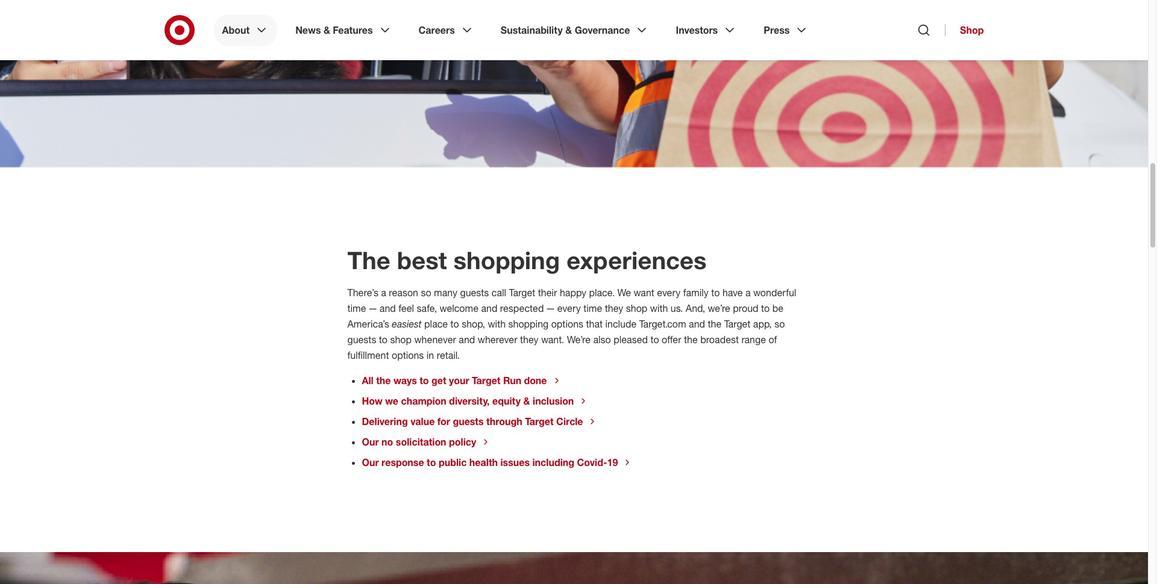 Task type: describe. For each thing, give the bounding box(es) containing it.
welcome
[[440, 303, 479, 315]]

& for news
[[324, 24, 330, 36]]

your
[[449, 375, 470, 387]]

our response to public health issues including covid-19
[[362, 457, 618, 469]]

so inside there's a reason so many guests call target their happy place. we want every family to have a wonderful time — and feel safe, welcome and respected — every time they shop with us. and, we're proud to be america's
[[421, 287, 432, 299]]

target down inclusion
[[525, 416, 554, 428]]

and down call
[[481, 303, 498, 315]]

about
[[222, 24, 250, 36]]

wherever
[[478, 334, 518, 346]]

0 vertical spatial shopping
[[454, 246, 560, 275]]

pleased
[[614, 334, 648, 346]]

to down america's in the bottom of the page
[[379, 334, 388, 346]]

for
[[438, 416, 450, 428]]

to left get
[[420, 375, 429, 387]]

want
[[634, 287, 655, 299]]

their
[[538, 287, 557, 299]]

sustainability & governance link
[[493, 14, 658, 46]]

done
[[524, 375, 547, 387]]

investors
[[676, 24, 718, 36]]

delivering value for guests through target circle
[[362, 416, 583, 428]]

how
[[362, 396, 383, 408]]

our for our no solicitation policy
[[362, 437, 379, 449]]

to up we're
[[712, 287, 720, 299]]

health
[[470, 457, 498, 469]]

with inside there's a reason so many guests call target their happy place. we want every family to have a wonderful time — and feel safe, welcome and respected — every time they shop with us. and, we're proud to be america's
[[651, 303, 668, 315]]

app,
[[754, 318, 772, 330]]

they inside there's a reason so many guests call target their happy place. we want every family to have a wonderful time — and feel safe, welcome and respected — every time they shop with us. and, we're proud to be america's
[[605, 303, 624, 315]]

with inside the place to shop, with shopping options that include target.com and the target app, so guests to shop whenever and wherever they want. we're also pleased to offer the broadest range of fulfillment options in retail.
[[488, 318, 506, 330]]

shop,
[[462, 318, 485, 330]]

and down the and,
[[689, 318, 706, 330]]

target inside there's a reason so many guests call target their happy place. we want every family to have a wonderful time — and feel safe, welcome and respected — every time they shop with us. and, we're proud to be america's
[[509, 287, 536, 299]]

shop inside the place to shop, with shopping options that include target.com and the target app, so guests to shop whenever and wherever they want. we're also pleased to offer the broadest range of fulfillment options in retail.
[[390, 334, 412, 346]]

our no solicitation policy link
[[362, 437, 491, 449]]

best
[[397, 246, 447, 275]]

also
[[594, 334, 611, 346]]

shop inside there's a reason so many guests call target their happy place. we want every family to have a wonderful time — and feel safe, welcome and respected — every time they shop with us. and, we're proud to be america's
[[626, 303, 648, 315]]

to down welcome
[[451, 318, 459, 330]]

delivering value for guests through target circle link
[[362, 416, 598, 428]]

governance
[[575, 24, 630, 36]]

offer
[[662, 334, 682, 346]]

we're
[[708, 303, 731, 315]]

of
[[769, 334, 777, 346]]

get
[[432, 375, 447, 387]]

1 horizontal spatial &
[[524, 396, 530, 408]]

how we champion diversity, equity & inclusion link
[[362, 396, 589, 408]]

0 vertical spatial the
[[708, 318, 722, 330]]

be
[[773, 303, 784, 315]]

1 horizontal spatial the
[[684, 334, 698, 346]]

issues
[[501, 457, 530, 469]]

and left feel on the left of page
[[380, 303, 396, 315]]

experiences
[[567, 246, 707, 275]]

call
[[492, 287, 507, 299]]

place.
[[589, 287, 615, 299]]

place to shop, with shopping options that include target.com and the target app, so guests to shop whenever and wherever they want. we're also pleased to offer the broadest range of fulfillment options in retail.
[[348, 318, 785, 362]]

2 — from the left
[[547, 303, 555, 315]]

the
[[348, 246, 391, 275]]

we
[[618, 287, 631, 299]]

shopping inside the place to shop, with shopping options that include target.com and the target app, so guests to shop whenever and wherever they want. we're also pleased to offer the broadest range of fulfillment options in retail.
[[509, 318, 549, 330]]

ways
[[394, 375, 417, 387]]

easiest
[[392, 318, 422, 330]]

how we champion diversity, equity & inclusion
[[362, 396, 574, 408]]

2 time from the left
[[584, 303, 603, 315]]

circle
[[557, 416, 583, 428]]

to left be
[[762, 303, 770, 315]]

news & features
[[296, 24, 373, 36]]

1 time from the left
[[348, 303, 366, 315]]

there's a reason so many guests call target their happy place. we want every family to have a wonderful time — and feel safe, welcome and respected — every time they shop with us. and, we're proud to be america's
[[348, 287, 797, 330]]

include
[[606, 318, 637, 330]]

champion
[[401, 396, 447, 408]]

all
[[362, 375, 374, 387]]

and,
[[686, 303, 706, 315]]

target inside the place to shop, with shopping options that include target.com and the target app, so guests to shop whenever and wherever they want. we're also pleased to offer the broadest range of fulfillment options in retail.
[[725, 318, 751, 330]]

retail.
[[437, 350, 460, 362]]

have
[[723, 287, 743, 299]]

target up how we champion diversity, equity & inclusion link
[[472, 375, 501, 387]]

covid-
[[577, 457, 608, 469]]

solicitation
[[396, 437, 447, 449]]

careers link
[[410, 14, 483, 46]]

america's
[[348, 318, 389, 330]]

our for our response to public health issues including covid-19
[[362, 457, 379, 469]]

careers
[[419, 24, 455, 36]]

news & features link
[[287, 14, 401, 46]]

investors link
[[668, 14, 746, 46]]

reason
[[389, 287, 419, 299]]

1 vertical spatial every
[[558, 303, 581, 315]]

wonderful
[[754, 287, 797, 299]]

1 vertical spatial options
[[392, 350, 424, 362]]

delivering
[[362, 416, 408, 428]]

fulfillment
[[348, 350, 389, 362]]

target.com
[[640, 318, 687, 330]]

1 — from the left
[[369, 303, 377, 315]]

equity
[[493, 396, 521, 408]]



Task type: vqa. For each thing, say whether or not it's contained in the screenshot.
right time
yes



Task type: locate. For each thing, give the bounding box(es) containing it.
feel
[[399, 303, 414, 315]]

2 vertical spatial guests
[[453, 416, 484, 428]]

1 our from the top
[[362, 437, 379, 449]]

there's
[[348, 287, 379, 299]]

value
[[411, 416, 435, 428]]

so down be
[[775, 318, 785, 330]]

1 vertical spatial they
[[520, 334, 539, 346]]

shopping up call
[[454, 246, 560, 275]]

features
[[333, 24, 373, 36]]

target
[[509, 287, 536, 299], [725, 318, 751, 330], [472, 375, 501, 387], [525, 416, 554, 428]]

1 horizontal spatial time
[[584, 303, 603, 315]]

options left in
[[392, 350, 424, 362]]

2 vertical spatial the
[[376, 375, 391, 387]]

so up safe,
[[421, 287, 432, 299]]

1 vertical spatial shop
[[390, 334, 412, 346]]

many
[[434, 287, 458, 299]]

they
[[605, 303, 624, 315], [520, 334, 539, 346]]

— up america's in the bottom of the page
[[369, 303, 377, 315]]

including
[[533, 457, 575, 469]]

to left offer
[[651, 334, 659, 346]]

diversity,
[[449, 396, 490, 408]]

0 horizontal spatial time
[[348, 303, 366, 315]]

respected
[[500, 303, 544, 315]]

1 vertical spatial our
[[362, 457, 379, 469]]

place
[[425, 318, 448, 330]]

1 vertical spatial so
[[775, 318, 785, 330]]

that
[[586, 318, 603, 330]]

policy
[[449, 437, 477, 449]]

sustainability
[[501, 24, 563, 36]]

1 vertical spatial shopping
[[509, 318, 549, 330]]

a left reason
[[381, 287, 386, 299]]

1 horizontal spatial options
[[552, 318, 584, 330]]

time
[[348, 303, 366, 315], [584, 303, 603, 315]]

0 vertical spatial they
[[605, 303, 624, 315]]

they inside the place to shop, with shopping options that include target.com and the target app, so guests to shop whenever and wherever they want. we're also pleased to offer the broadest range of fulfillment options in retail.
[[520, 334, 539, 346]]

proud
[[733, 303, 759, 315]]

shopping down 'respected'
[[509, 318, 549, 330]]

0 vertical spatial so
[[421, 287, 432, 299]]

0 horizontal spatial a
[[381, 287, 386, 299]]

0 horizontal spatial every
[[558, 303, 581, 315]]

0 vertical spatial with
[[651, 303, 668, 315]]

0 vertical spatial guests
[[460, 287, 489, 299]]

every down happy
[[558, 303, 581, 315]]

safe,
[[417, 303, 437, 315]]

0 vertical spatial every
[[657, 287, 681, 299]]

1 horizontal spatial shop
[[626, 303, 648, 315]]

every up us.
[[657, 287, 681, 299]]

with
[[651, 303, 668, 315], [488, 318, 506, 330]]

0 horizontal spatial the
[[376, 375, 391, 387]]

us.
[[671, 303, 683, 315]]

we
[[385, 396, 399, 408]]

through
[[487, 416, 523, 428]]

the
[[708, 318, 722, 330], [684, 334, 698, 346], [376, 375, 391, 387]]

1 vertical spatial guests
[[348, 334, 377, 346]]

& left governance
[[566, 24, 572, 36]]

shopping
[[454, 246, 560, 275], [509, 318, 549, 330]]

broadest
[[701, 334, 739, 346]]

guests down how we champion diversity, equity & inclusion
[[453, 416, 484, 428]]

guests inside there's a reason so many guests call target their happy place. we want every family to have a wonderful time — and feel safe, welcome and respected — every time they shop with us. and, we're proud to be america's
[[460, 287, 489, 299]]

0 horizontal spatial —
[[369, 303, 377, 315]]

& right news
[[324, 24, 330, 36]]

1 a from the left
[[381, 287, 386, 299]]

whenever
[[415, 334, 456, 346]]

to down our no solicitation policy link
[[427, 457, 436, 469]]

the right offer
[[684, 334, 698, 346]]

in
[[427, 350, 434, 362]]

they left the "want."
[[520, 334, 539, 346]]

shop link
[[946, 24, 984, 36]]

& for sustainability
[[566, 24, 572, 36]]

1 horizontal spatial a
[[746, 287, 751, 299]]

a
[[381, 287, 386, 299], [746, 287, 751, 299]]

news
[[296, 24, 321, 36]]

a right have
[[746, 287, 751, 299]]

so
[[421, 287, 432, 299], [775, 318, 785, 330]]

& right the equity
[[524, 396, 530, 408]]

1 horizontal spatial they
[[605, 303, 624, 315]]

2 horizontal spatial the
[[708, 318, 722, 330]]

0 vertical spatial our
[[362, 437, 379, 449]]

0 horizontal spatial options
[[392, 350, 424, 362]]

so inside the place to shop, with shopping options that include target.com and the target app, so guests to shop whenever and wherever they want. we're also pleased to offer the broadest range of fulfillment options in retail.
[[775, 318, 785, 330]]

1 horizontal spatial —
[[547, 303, 555, 315]]

inclusion
[[533, 396, 574, 408]]

1 vertical spatial with
[[488, 318, 506, 330]]

our no solicitation policy
[[362, 437, 477, 449]]

our
[[362, 437, 379, 449], [362, 457, 379, 469]]

response
[[382, 457, 424, 469]]

with up wherever
[[488, 318, 506, 330]]

shop
[[626, 303, 648, 315], [390, 334, 412, 346]]

press
[[764, 24, 790, 36]]

guests up welcome
[[460, 287, 489, 299]]

0 horizontal spatial they
[[520, 334, 539, 346]]

they up include
[[605, 303, 624, 315]]

19
[[608, 457, 618, 469]]

every
[[657, 287, 681, 299], [558, 303, 581, 315]]

our left response
[[362, 457, 379, 469]]

2 our from the top
[[362, 457, 379, 469]]

time up the 'that'
[[584, 303, 603, 315]]

shop
[[961, 24, 984, 36]]

family
[[684, 287, 709, 299]]

guests up fulfillment
[[348, 334, 377, 346]]

all the ways to get your target run done
[[362, 375, 547, 387]]

1 horizontal spatial with
[[651, 303, 668, 315]]

target up 'respected'
[[509, 287, 536, 299]]

1 horizontal spatial every
[[657, 287, 681, 299]]

0 horizontal spatial with
[[488, 318, 506, 330]]

0 horizontal spatial shop
[[390, 334, 412, 346]]

0 vertical spatial options
[[552, 318, 584, 330]]

0 vertical spatial shop
[[626, 303, 648, 315]]

and
[[380, 303, 396, 315], [481, 303, 498, 315], [689, 318, 706, 330], [459, 334, 475, 346]]

public
[[439, 457, 467, 469]]

shop down want
[[626, 303, 648, 315]]

0 horizontal spatial &
[[324, 24, 330, 36]]

&
[[324, 24, 330, 36], [566, 24, 572, 36], [524, 396, 530, 408]]

our left no
[[362, 437, 379, 449]]

guests inside the place to shop, with shopping options that include target.com and the target app, so guests to shop whenever and wherever they want. we're also pleased to offer the broadest range of fulfillment options in retail.
[[348, 334, 377, 346]]

want.
[[542, 334, 565, 346]]

with up "target.com"
[[651, 303, 668, 315]]

happy
[[560, 287, 587, 299]]

and down "shop,"
[[459, 334, 475, 346]]

the down we're
[[708, 318, 722, 330]]

we're
[[567, 334, 591, 346]]

about link
[[214, 14, 277, 46]]

2 horizontal spatial &
[[566, 24, 572, 36]]

options up 'we're'
[[552, 318, 584, 330]]

guests
[[460, 287, 489, 299], [348, 334, 377, 346], [453, 416, 484, 428]]

all the ways to get your target run done link
[[362, 375, 562, 387]]

the best shopping experiences
[[348, 246, 707, 275]]

our response to public health issues including covid-19 link
[[362, 457, 633, 469]]

time down there's
[[348, 303, 366, 315]]

sustainability & governance
[[501, 24, 630, 36]]

shop down easiest
[[390, 334, 412, 346]]

target down the proud
[[725, 318, 751, 330]]

press link
[[756, 14, 818, 46]]

range
[[742, 334, 766, 346]]

0 horizontal spatial so
[[421, 287, 432, 299]]

1 vertical spatial the
[[684, 334, 698, 346]]

1 horizontal spatial so
[[775, 318, 785, 330]]

2 a from the left
[[746, 287, 751, 299]]

to
[[712, 287, 720, 299], [762, 303, 770, 315], [451, 318, 459, 330], [379, 334, 388, 346], [651, 334, 659, 346], [420, 375, 429, 387], [427, 457, 436, 469]]

— down their
[[547, 303, 555, 315]]

the right all
[[376, 375, 391, 387]]



